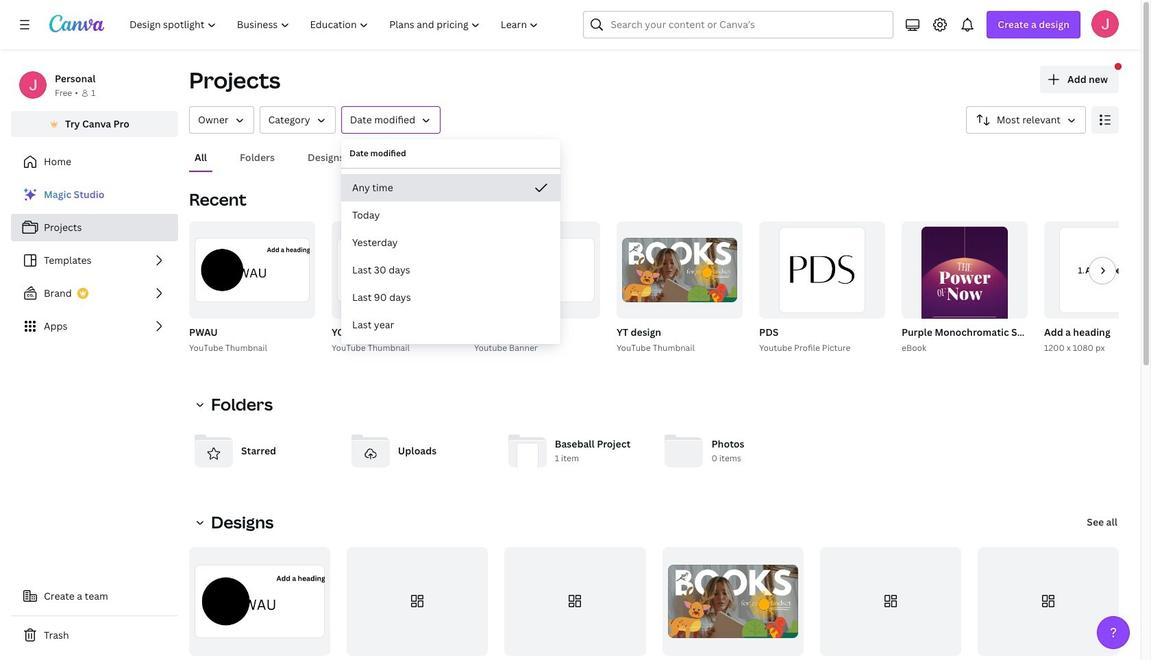 Task type: vqa. For each thing, say whether or not it's contained in the screenshot.
Top level navigation element
yes



Task type: locate. For each thing, give the bounding box(es) containing it.
list
[[11, 181, 178, 340]]

top level navigation element
[[121, 11, 551, 38]]

Sort by button
[[967, 106, 1087, 134]]

2 option from the top
[[341, 202, 561, 229]]

1 option from the top
[[341, 174, 561, 202]]

3 option from the top
[[341, 229, 561, 256]]

None search field
[[584, 11, 894, 38]]

Owner button
[[189, 106, 254, 134]]

group
[[187, 221, 315, 355], [189, 221, 315, 319], [329, 221, 458, 355], [332, 221, 458, 319], [472, 221, 601, 355], [474, 221, 601, 319], [614, 221, 743, 355], [617, 221, 743, 319], [757, 221, 886, 355], [900, 221, 1111, 365], [1042, 221, 1152, 355], [1045, 221, 1152, 319], [189, 547, 331, 660], [189, 547, 331, 656], [347, 547, 488, 660], [347, 547, 488, 656], [505, 547, 646, 660], [505, 547, 646, 656], [663, 547, 804, 660], [663, 547, 804, 656], [821, 547, 962, 660], [821, 547, 962, 656], [978, 547, 1120, 660], [978, 547, 1120, 656]]

list box
[[341, 174, 561, 339]]

Search search field
[[611, 12, 867, 38]]

option
[[341, 174, 561, 202], [341, 202, 561, 229], [341, 229, 561, 256], [341, 256, 561, 284], [341, 284, 561, 311], [341, 311, 561, 339]]



Task type: describe. For each thing, give the bounding box(es) containing it.
5 option from the top
[[341, 284, 561, 311]]

james peterson image
[[1092, 10, 1120, 38]]

6 option from the top
[[341, 311, 561, 339]]

Date modified button
[[341, 106, 441, 134]]

4 option from the top
[[341, 256, 561, 284]]

Category button
[[260, 106, 336, 134]]



